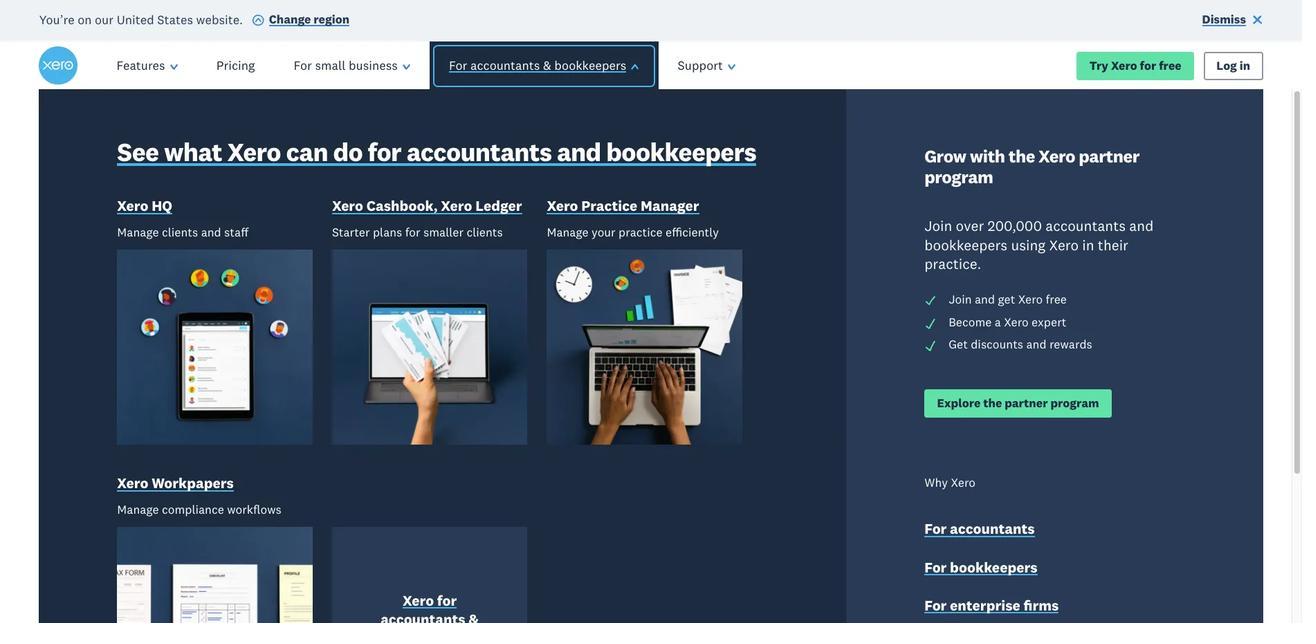 Task type: locate. For each thing, give the bounding box(es) containing it.
1 clients from the left
[[162, 225, 198, 240]]

the
[[1009, 146, 1035, 168], [983, 396, 1002, 411]]

practice
[[619, 225, 663, 240]]

0 vertical spatial 50%
[[468, 229, 513, 257]]

39
[[1013, 514, 1060, 566]]

accountants
[[471, 58, 540, 73], [407, 136, 552, 168], [1046, 217, 1126, 235], [950, 520, 1035, 539], [381, 610, 465, 623]]

join over 200,000 accountants and bookkeepers using xero in their practice.
[[925, 217, 1154, 273]]

free down the manager
[[693, 229, 731, 257]]

join up become on the bottom of the page
[[949, 292, 972, 307]]

1 month from the left
[[529, 561, 565, 576]]

log in link
[[1204, 52, 1263, 80]]

for inside the try xero for free link
[[1140, 58, 1157, 73]]

0 vertical spatial the
[[1009, 146, 1035, 168]]

workpapers
[[152, 474, 234, 493]]

over
[[956, 217, 984, 235]]

included image left discounts
[[925, 340, 937, 352]]

explore the partner program link
[[925, 390, 1112, 418]]

join inside join over 200,000 accountants and bookkeepers using xero in their practice.
[[925, 217, 952, 235]]

manage for practice
[[547, 225, 589, 240]]

with
[[970, 146, 1005, 168]]

your down practice
[[592, 225, 616, 240]]

the right the with on the top right of page
[[1009, 146, 1035, 168]]

1 vertical spatial free
[[693, 229, 731, 257]]

bookkeepers inside dropdown button
[[555, 58, 627, 73]]

for for for accountants & bookkeepers
[[449, 58, 467, 73]]

0 horizontal spatial the
[[983, 396, 1002, 411]]

for for for accountants
[[925, 520, 947, 539]]

1 vertical spatial 50%
[[718, 393, 747, 412]]

1 vertical spatial in
[[1083, 236, 1094, 254]]

bookkeepers up for enterprise firms
[[950, 558, 1038, 577]]

xero for accountants 
[[381, 592, 479, 623]]

up.
[[983, 229, 1014, 257]]

change
[[269, 12, 311, 27]]

early
[[506, 441, 541, 459]]

starter
[[332, 225, 370, 240]]

get left off
[[691, 393, 715, 412]]

1 vertical spatial on
[[438, 229, 463, 257]]

1 horizontal spatial in
[[1240, 58, 1251, 73]]

for enterprise firms
[[925, 596, 1059, 615]]

on left our
[[78, 11, 92, 27]]

1 horizontal spatial clients
[[467, 225, 503, 240]]

free left the log
[[1159, 58, 1182, 73]]

can
[[286, 136, 328, 168]]

2 per from the left
[[1016, 561, 1034, 576]]

program down the rewards at the right of page
[[1051, 396, 1099, 411]]

on right 'out'
[[438, 229, 463, 257]]

our
[[95, 11, 114, 27]]

staff
[[224, 225, 248, 240]]

1 horizontal spatial per
[[1016, 561, 1034, 576]]

0 horizontal spatial get
[[691, 393, 715, 412]]

1 horizontal spatial 50%
[[718, 393, 747, 412]]

free up expert
[[1046, 292, 1067, 307]]

join left over on the top right
[[925, 217, 952, 235]]

1 horizontal spatial month
[[1037, 561, 1073, 576]]

1 vertical spatial the
[[983, 396, 1002, 411]]

1 horizontal spatial get
[[949, 337, 968, 353]]

manage down xero hq "link" on the top left of page
[[117, 225, 159, 240]]

support button
[[658, 42, 755, 90]]

log in
[[1217, 58, 1251, 73]]

for
[[294, 58, 312, 73], [449, 58, 467, 73], [925, 520, 947, 539], [925, 558, 947, 577], [925, 596, 947, 615]]

2 vertical spatial included image
[[925, 340, 937, 352]]

month inside 7 . 50 per month
[[529, 561, 565, 576]]

month inside "$ 39 usd per month"
[[1037, 561, 1073, 576]]

xero inside join over 200,000 accountants and bookkeepers using xero in their practice.
[[1049, 236, 1079, 254]]

1 vertical spatial get
[[691, 393, 715, 412]]

0 vertical spatial program
[[925, 166, 993, 188]]

month up firms
[[1037, 561, 1073, 576]]

starter plans for smaller clients
[[332, 225, 503, 240]]

enterprise
[[950, 596, 1021, 615]]

become
[[949, 315, 992, 330]]

1 horizontal spatial your
[[639, 138, 759, 210]]

partner
[[1079, 146, 1140, 168], [1005, 396, 1048, 411]]

3 left months
[[552, 229, 564, 257]]

growing
[[749, 441, 806, 459]]

3 included image from the top
[[925, 340, 937, 352]]

join
[[925, 217, 952, 235], [949, 292, 972, 307]]

manage down practice
[[547, 225, 589, 240]]

2 included image from the top
[[925, 317, 937, 330]]

miss
[[348, 229, 393, 257]]

50% down ledger
[[468, 229, 513, 257]]

xero practice manager link
[[547, 197, 699, 219]]

free
[[1159, 58, 1182, 73], [693, 229, 731, 257], [1046, 292, 1067, 307]]

1 included image from the top
[[925, 295, 937, 307]]

see
[[117, 136, 159, 168]]

program inside grow with the xero partner program
[[925, 166, 993, 188]]

months
[[569, 229, 645, 257]]

get down become on the bottom of the page
[[949, 337, 968, 353]]

1 vertical spatial partner
[[1005, 396, 1048, 411]]

included image left become on the bottom of the page
[[925, 317, 937, 330]]

0 vertical spatial free
[[1159, 58, 1182, 73]]

per
[[508, 561, 526, 576], [1016, 561, 1034, 576]]

for for for bookkeepers
[[925, 558, 947, 577]]

month for 39
[[1037, 561, 1073, 576]]

0 vertical spatial in
[[1240, 58, 1251, 73]]

.
[[528, 539, 532, 559]]

plans to suit your
[[300, 138, 771, 210]]

accountants inside for accountants & bookkeepers dropdown button
[[471, 58, 540, 73]]

0 vertical spatial your
[[639, 138, 759, 210]]

xero workpapers
[[117, 474, 234, 493]]

0 horizontal spatial per
[[508, 561, 526, 576]]

manage for hq
[[117, 225, 159, 240]]

0 vertical spatial included image
[[925, 295, 937, 307]]

0 vertical spatial on
[[78, 11, 92, 27]]

1 vertical spatial program
[[1051, 396, 1099, 411]]

xero inside xero practice manager link
[[547, 197, 578, 216]]

per inside 7 . 50 per month
[[508, 561, 526, 576]]

0 horizontal spatial 3
[[552, 229, 564, 257]]

xero for accountants link
[[361, 592, 499, 623]]

50% left off
[[718, 393, 747, 412]]

1 vertical spatial join
[[949, 292, 972, 307]]

month down the 50
[[529, 561, 565, 576]]

for accountants & bookkeepers button
[[425, 42, 663, 90]]

bookkeepers down over on the top right
[[925, 236, 1008, 254]]

0 horizontal spatial program
[[925, 166, 993, 188]]

accountants inside xero for accountants
[[381, 610, 465, 623]]

0 horizontal spatial clients
[[162, 225, 198, 240]]

hq
[[152, 197, 172, 216]]

1 horizontal spatial partner
[[1079, 146, 1140, 168]]

what
[[164, 136, 222, 168]]

1 vertical spatial your
[[592, 225, 616, 240]]

1 per from the left
[[508, 561, 526, 576]]

included image
[[925, 295, 937, 307], [925, 317, 937, 330], [925, 340, 937, 352]]

efficiently
[[666, 225, 719, 240]]

bookkeepers right the &
[[555, 58, 627, 73]]

and
[[557, 136, 601, 168], [1130, 217, 1154, 235], [201, 225, 221, 240], [650, 229, 687, 257], [975, 292, 995, 307], [1027, 337, 1047, 353]]

manager
[[641, 197, 699, 216]]

manage down xero workpapers link
[[117, 502, 159, 517]]

included image for get discounts and rewards
[[925, 340, 937, 352]]

0 vertical spatial join
[[925, 217, 952, 235]]

practice
[[581, 197, 638, 216]]

1 horizontal spatial program
[[1051, 396, 1099, 411]]

0 horizontal spatial in
[[1083, 236, 1094, 254]]

per inside "$ 39 usd per month"
[[1016, 561, 1034, 576]]

0 vertical spatial 3
[[552, 229, 564, 257]]

in inside log in link
[[1240, 58, 1251, 73]]

1 horizontal spatial the
[[1009, 146, 1035, 168]]

3 left months*
[[795, 393, 803, 412]]

2 vertical spatial free
[[1046, 292, 1067, 307]]

xero cashbook, xero ledger link
[[332, 197, 522, 219]]

0 vertical spatial get
[[949, 337, 968, 353]]

in left their
[[1083, 236, 1094, 254]]

set
[[947, 229, 978, 257]]

the right "explore"
[[983, 396, 1002, 411]]

join for join and get xero free
[[949, 292, 972, 307]]

clients down hq
[[162, 225, 198, 240]]

getting
[[821, 229, 891, 257]]

your up efficiently
[[639, 138, 759, 210]]

manage your practice efficiently
[[547, 225, 719, 240]]

$
[[1003, 539, 1013, 559]]

using
[[1011, 236, 1046, 254]]

1 vertical spatial included image
[[925, 317, 937, 330]]

2 month from the left
[[1037, 561, 1073, 576]]

0 vertical spatial partner
[[1079, 146, 1140, 168]]

for bookkeepers link
[[925, 558, 1038, 580]]

clients down ledger
[[467, 225, 503, 240]]

1 vertical spatial 3
[[795, 393, 803, 412]]

for
[[1140, 58, 1157, 73], [368, 136, 401, 168], [405, 225, 420, 240], [518, 229, 546, 257], [772, 393, 792, 412], [437, 592, 457, 610]]

0 horizontal spatial month
[[529, 561, 565, 576]]

month
[[529, 561, 565, 576], [1037, 561, 1073, 576]]

included image down practice.
[[925, 295, 937, 307]]

explore
[[937, 396, 981, 411]]

partner inside grow with the xero partner program
[[1079, 146, 1140, 168]]

program up over on the top right
[[925, 166, 993, 188]]

for accountants & bookkeepers
[[449, 58, 627, 73]]

for small business button
[[274, 42, 430, 90]]

in right the log
[[1240, 58, 1251, 73]]

0 horizontal spatial on
[[78, 11, 92, 27]]

0 horizontal spatial your
[[592, 225, 616, 240]]



Task type: describe. For each thing, give the bounding box(es) containing it.
for accountants link
[[925, 520, 1035, 542]]

7
[[505, 514, 528, 566]]

bookkeepers up the manager
[[606, 136, 756, 168]]

see what xero can do for accountants and bookkeepers
[[117, 136, 756, 168]]

manage compliance workflows
[[117, 502, 281, 517]]

xero inside xero hq "link"
[[117, 197, 148, 216]]

workflows
[[227, 502, 281, 517]]

ledger
[[476, 197, 522, 216]]

don't
[[288, 229, 342, 257]]

for for for small business
[[294, 58, 312, 73]]

1 horizontal spatial 3
[[795, 393, 803, 412]]

included image for join and get xero free
[[925, 295, 937, 307]]

for accountants
[[925, 520, 1035, 539]]

practice.
[[925, 255, 982, 273]]

get for get discounts and rewards
[[949, 337, 968, 353]]

get
[[998, 292, 1015, 307]]

xero homepage image
[[39, 46, 78, 85]]

bookkeepers inside join over 200,000 accountants and bookkeepers using xero in their practice.
[[925, 236, 1008, 254]]

see what xero can do for accountants and bookkeepers link
[[117, 136, 756, 172]]

accountants inside join over 200,000 accountants and bookkeepers using xero in their practice.
[[1046, 217, 1126, 235]]

xero inside the try xero for free link
[[1111, 58, 1137, 73]]

become a xero expert
[[949, 315, 1067, 330]]

join for join over 200,000 accountants and bookkeepers using xero in their practice.
[[925, 217, 952, 235]]

2 clients from the left
[[467, 225, 503, 240]]

&
[[543, 58, 551, 73]]

support
[[678, 58, 723, 73]]

for small business
[[294, 58, 398, 73]]

month for .
[[529, 561, 565, 576]]

accountants inside for accountants link
[[950, 520, 1035, 539]]

why
[[925, 476, 948, 491]]

per for $
[[1016, 561, 1034, 576]]

join and get xero free
[[949, 292, 1067, 307]]

included image for become a xero expert
[[925, 317, 937, 330]]

do
[[333, 136, 363, 168]]

plans
[[373, 225, 402, 240]]

off
[[751, 393, 769, 412]]

for inside see what xero can do for accountants and bookkeepers link
[[368, 136, 401, 168]]

manage for workpapers
[[117, 502, 159, 517]]

xero hq link
[[117, 197, 172, 219]]

business
[[349, 58, 398, 73]]

1 horizontal spatial free
[[1046, 292, 1067, 307]]

region
[[314, 12, 350, 27]]

for enterprise firms link
[[925, 596, 1059, 618]]

you're on our united states website.
[[39, 11, 243, 27]]

xero inside xero workpapers link
[[117, 474, 148, 493]]

rewards
[[1050, 337, 1093, 353]]

small
[[315, 58, 346, 73]]

change region
[[269, 12, 350, 27]]

grow
[[925, 146, 966, 168]]

compliance
[[162, 502, 224, 517]]

dismiss button
[[1202, 11, 1263, 30]]

xero practice manager
[[547, 197, 699, 216]]

you're
[[39, 11, 74, 27]]

united
[[117, 11, 154, 27]]

discounts
[[971, 337, 1024, 353]]

states
[[157, 11, 193, 27]]

and inside join over 200,000 accountants and bookkeepers using xero in their practice.
[[1130, 217, 1154, 235]]

xero inside grow with the xero partner program
[[1039, 146, 1075, 168]]

website.
[[196, 11, 243, 27]]

0 horizontal spatial partner
[[1005, 396, 1048, 411]]

2 horizontal spatial free
[[1159, 58, 1182, 73]]

to
[[458, 138, 514, 210]]

xero inside see what xero can do for accountants and bookkeepers link
[[227, 136, 281, 168]]

for inside xero for accountants
[[437, 592, 457, 610]]

get discounts and rewards
[[949, 337, 1093, 353]]

a
[[995, 315, 1001, 330]]

for for for enterprise firms
[[925, 596, 947, 615]]

explore the partner program
[[937, 396, 1099, 411]]

cashbook,
[[367, 197, 438, 216]]

smaller
[[423, 225, 464, 240]]

200,000
[[988, 217, 1042, 235]]

try xero for free
[[1090, 58, 1182, 73]]

pricing
[[216, 58, 255, 73]]

change region button
[[252, 11, 350, 30]]

don't miss out on 50% for 3 months and free support getting xero set up.
[[288, 229, 1014, 257]]

per for 7
[[508, 561, 526, 576]]

for bookkeepers
[[925, 558, 1038, 577]]

dismiss
[[1202, 12, 1246, 27]]

try
[[1090, 58, 1109, 73]]

xero cashbook, xero ledger
[[332, 197, 522, 216]]

months*
[[806, 393, 864, 412]]

the inside grow with the xero partner program
[[1009, 146, 1035, 168]]

in inside join over 200,000 accountants and bookkeepers using xero in their practice.
[[1083, 236, 1094, 254]]

log
[[1217, 58, 1237, 73]]

xero inside xero for accountants
[[403, 592, 434, 610]]

0 horizontal spatial free
[[693, 229, 731, 257]]

support
[[737, 229, 815, 257]]

manage clients and staff
[[117, 225, 248, 240]]

firms
[[1024, 596, 1059, 615]]

their
[[1098, 236, 1129, 254]]

plans
[[300, 138, 446, 210]]

pricing link
[[197, 42, 274, 90]]

get for get 50% off for 3 months*
[[691, 393, 715, 412]]

grow with the xero partner program
[[925, 146, 1140, 188]]

expert
[[1032, 315, 1067, 330]]

accountants inside see what xero can do for accountants and bookkeepers link
[[407, 136, 552, 168]]

0 horizontal spatial 50%
[[468, 229, 513, 257]]

try xero for free link
[[1077, 52, 1194, 80]]

get 50% off for 3 months*
[[691, 393, 864, 412]]

1 horizontal spatial on
[[438, 229, 463, 257]]

features button
[[97, 42, 197, 90]]

usd
[[990, 561, 1013, 576]]

$ 39 usd per month
[[990, 514, 1073, 576]]

why xero
[[925, 476, 976, 491]]

features
[[117, 58, 165, 73]]

7 . 50 per month
[[505, 514, 565, 576]]

xero workpapers link
[[117, 474, 234, 496]]

xero hq
[[117, 197, 172, 216]]



Task type: vqa. For each thing, say whether or not it's contained in the screenshot.
ASX Foreign Entities Information Form & Checklist link
no



